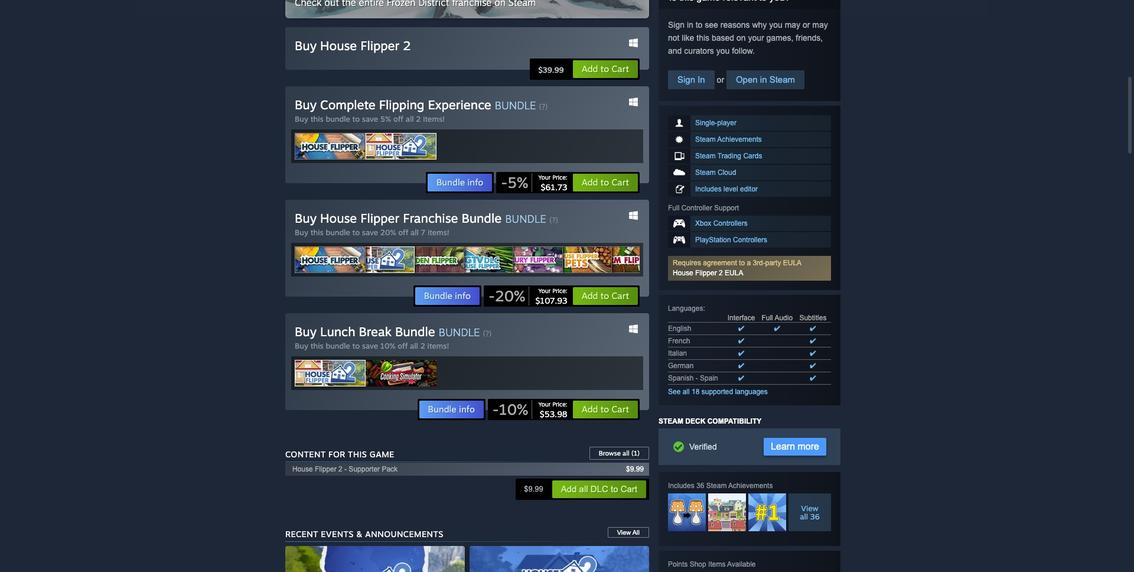 Task type: describe. For each thing, give the bounding box(es) containing it.
steam for achievements
[[696, 135, 716, 144]]

content for this game
[[286, 449, 395, 459]]

content
[[286, 449, 326, 459]]

learn more link
[[764, 438, 827, 456]]

a
[[747, 259, 751, 267]]

0 vertical spatial you
[[770, 20, 783, 30]]

support
[[715, 204, 740, 212]]

- for 10%
[[493, 400, 499, 419]]

this for -20%
[[311, 228, 324, 237]]

add for 5%
[[582, 177, 599, 188]]

buy house flipper 2
[[295, 38, 411, 53]]

bundle info link for -5%
[[427, 173, 493, 192]]

steam for deck
[[659, 417, 684, 426]]

- for 5%
[[501, 173, 508, 192]]

cloud
[[718, 168, 737, 177]]

in for sign
[[687, 20, 694, 30]]

reasons
[[721, 20, 750, 30]]

full controller support
[[669, 204, 740, 212]]

info for -5%
[[468, 177, 484, 188]]

languages :
[[669, 304, 706, 313]]

- for 20%
[[489, 287, 495, 305]]

&
[[357, 529, 363, 539]]

cart for 10%
[[612, 404, 630, 415]]

includes level editor
[[696, 185, 758, 193]]

to inside requires agreement to a 3rd-party eula house flipper 2 eula
[[740, 259, 745, 267]]

flipping
[[379, 97, 425, 112]]

points shop items available
[[669, 560, 756, 569]]

xbox
[[696, 219, 712, 228]]

steam trading cards
[[696, 152, 763, 160]]

-5%
[[501, 173, 529, 192]]

bundle info for -10%
[[428, 404, 475, 415]]

full for full controller support
[[669, 204, 680, 212]]

add to cart link for 10%
[[573, 400, 639, 419]]

1 may from the left
[[785, 20, 801, 30]]

add left dlc
[[561, 484, 577, 494]]

like
[[682, 33, 695, 43]]

open
[[737, 74, 758, 85]]

(?) for -10%
[[483, 329, 492, 338]]

in
[[698, 74, 706, 85]]

buy this bundle to save 20% off all 7 items!
[[295, 228, 450, 237]]

interface
[[728, 314, 756, 322]]

view for all
[[618, 529, 632, 536]]

franchise
[[403, 210, 458, 226]]

add for 10%
[[582, 404, 599, 415]]

buy for buy this bundle to save 10% off all 2 items!
[[295, 341, 309, 351]]

-20%
[[489, 287, 526, 305]]

why
[[753, 20, 767, 30]]

steam cloud
[[696, 168, 737, 177]]

player
[[718, 119, 737, 127]]

requires
[[673, 259, 702, 267]]

0 vertical spatial $9.99
[[627, 465, 644, 473]]

verified
[[690, 442, 717, 452]]

browse all (1)
[[599, 449, 640, 458]]

all left 18
[[683, 388, 690, 396]]

pinnacove suburbs image
[[709, 494, 747, 531]]

curators
[[685, 46, 715, 56]]

add to cart link for 20%
[[573, 287, 639, 306]]

$53.98
[[540, 409, 568, 419]]

buy for buy house flipper 2
[[295, 38, 317, 53]]

1 add to cart from the top
[[582, 63, 630, 74]]

cart for 5%
[[612, 177, 630, 188]]

all left the 7
[[411, 228, 419, 237]]

everything matches image
[[669, 494, 706, 531]]

and
[[669, 46, 682, 56]]

add to cart for -5%
[[582, 177, 630, 188]]

party
[[766, 259, 782, 267]]

languages
[[669, 304, 704, 313]]

add right $39.99
[[582, 63, 599, 74]]

sign for sign in
[[678, 74, 696, 85]]

3rd-
[[753, 259, 766, 267]]

full for full audio
[[762, 314, 774, 322]]

german
[[669, 362, 694, 370]]

0 horizontal spatial $9.99
[[524, 485, 544, 494]]

flipper inside requires agreement to a 3rd-party eula house flipper 2 eula
[[696, 269, 717, 277]]

items
[[709, 560, 726, 569]]

shop
[[690, 560, 707, 569]]

game
[[370, 449, 395, 459]]

agreement
[[704, 259, 738, 267]]

sign in
[[678, 74, 706, 85]]

all left (1)
[[623, 449, 630, 458]]

this inside sign in to see reasons why you may or may not like this based on your games, friends, and curators you follow.
[[697, 33, 710, 43]]

buy for buy this bundle to save 5% off all 2 items!
[[295, 114, 309, 124]]

bundle info for -20%
[[424, 290, 471, 301]]

or inside sign in to see reasons why you may or may not like this based on your games, friends, and curators you follow.
[[803, 20, 811, 30]]

playstation controllers link
[[669, 232, 832, 248]]

save for -20%
[[362, 228, 378, 237]]

off for -10%
[[398, 341, 408, 351]]

0 horizontal spatial eula
[[725, 269, 744, 277]]

buy this bundle to save 10% off all 2 items!
[[295, 341, 450, 351]]

games,
[[767, 33, 794, 43]]

editor
[[741, 185, 758, 193]]

1 add to cart link from the top
[[573, 60, 639, 79]]

trading
[[718, 152, 742, 160]]

audio
[[775, 314, 793, 322]]

buy complete flipping experience bundle (?)
[[295, 97, 548, 112]]

add all dlc to cart
[[561, 484, 638, 494]]

0 horizontal spatial or
[[715, 75, 727, 85]]

your for 5%
[[539, 174, 551, 181]]

house flipper 2 - supporter pack
[[293, 465, 398, 473]]

buy lunch break bundle bundle (?)
[[295, 324, 492, 339]]

off for -5%
[[394, 114, 404, 124]]

info for -10%
[[459, 404, 475, 415]]

xbox controllers link
[[669, 216, 832, 231]]

sign for sign in to see reasons why you may or may not like this based on your games, friends, and curators you follow.
[[669, 20, 685, 30]]

learn
[[772, 442, 796, 452]]

complete
[[320, 97, 376, 112]]

all down flipping
[[406, 114, 414, 124]]

steam right the open
[[770, 74, 796, 85]]

(?) inside buy house flipper franchise bundle bundle (?)
[[550, 216, 558, 225]]

buy for buy this bundle to save 20% off all 7 items!
[[295, 228, 309, 237]]

0 vertical spatial 10%
[[381, 341, 396, 351]]

price: for -10%
[[553, 401, 568, 408]]

includes for includes 36 steam achievements
[[669, 482, 695, 490]]

add to cart link for 5%
[[573, 173, 639, 192]]

36 inside view all 36
[[811, 512, 820, 521]]

save for -5%
[[362, 114, 378, 124]]

steam deck compatibility
[[659, 417, 762, 426]]

includes 36 steam achievements
[[669, 482, 773, 490]]

steam achievements
[[696, 135, 762, 144]]

deck
[[686, 417, 706, 426]]

1 vertical spatial achievements
[[729, 482, 773, 490]]

sign in link
[[669, 70, 715, 89]]

bundle for -5%
[[437, 177, 465, 188]]

spain
[[701, 374, 719, 382]]

your for 20%
[[539, 287, 551, 294]]

full audio
[[762, 314, 793, 322]]

(1)
[[632, 449, 640, 458]]

18
[[692, 388, 700, 396]]

items! for -10%
[[428, 341, 450, 351]]

sign in to see reasons why you may or may not like this based on your games, friends, and curators you follow.
[[669, 20, 829, 56]]

for
[[329, 449, 346, 459]]

2 inside requires agreement to a 3rd-party eula house flipper 2 eula
[[719, 269, 723, 277]]

to inside sign in to see reasons why you may or may not like this based on your games, friends, and curators you follow.
[[696, 20, 703, 30]]

$61.73
[[541, 182, 568, 192]]

single-player link
[[669, 115, 832, 131]]

add to cart for -20%
[[582, 290, 630, 301]]

buy for buy house flipper franchise bundle bundle (?)
[[295, 210, 317, 226]]

see
[[705, 20, 719, 30]]

save for -10%
[[362, 341, 378, 351]]

add all dlc to cart link
[[552, 480, 647, 499]]

steam for trading
[[696, 152, 716, 160]]

bundle for -10%
[[428, 404, 457, 415]]

not
[[669, 33, 680, 43]]



Task type: locate. For each thing, give the bounding box(es) containing it.
info left -20%
[[455, 290, 471, 301]]

bundle info link for -10%
[[419, 400, 485, 419]]

view inside view all 36
[[802, 504, 819, 513]]

0 horizontal spatial may
[[785, 20, 801, 30]]

10% down buy lunch break bundle bundle (?) at bottom left
[[381, 341, 396, 351]]

house inside requires agreement to a 3rd-party eula house flipper 2 eula
[[673, 269, 694, 277]]

0 vertical spatial 36
[[697, 482, 705, 490]]

add to cart up browse
[[582, 404, 630, 415]]

0 vertical spatial bundle info link
[[427, 173, 493, 192]]

1 vertical spatial bundle
[[326, 228, 350, 237]]

$9.99
[[627, 465, 644, 473], [524, 485, 544, 494]]

this for -10%
[[311, 341, 324, 351]]

1 vertical spatial or
[[715, 75, 727, 85]]

1 your from the top
[[539, 174, 551, 181]]

dlc
[[591, 484, 609, 494]]

your inside your price: $61.73
[[539, 174, 551, 181]]

items! for -20%
[[428, 228, 450, 237]]

0 vertical spatial in
[[687, 20, 694, 30]]

0 vertical spatial bundle
[[495, 99, 536, 112]]

1 vertical spatial bundle
[[505, 212, 547, 225]]

bundle for -10%
[[326, 341, 350, 351]]

add right $61.73 on the top
[[582, 177, 599, 188]]

0 vertical spatial sign
[[669, 20, 685, 30]]

bundle for -5%
[[326, 114, 350, 124]]

steam trading cards link
[[669, 148, 832, 164]]

36 up everything matches image
[[697, 482, 705, 490]]

add to cart link right $39.99
[[573, 60, 639, 79]]

bundle info link for -20%
[[415, 287, 481, 306]]

eula right party in the top right of the page
[[784, 259, 802, 267]]

info left the -5%
[[468, 177, 484, 188]]

your up $107.93
[[539, 287, 551, 294]]

1 vertical spatial 20%
[[495, 287, 526, 305]]

you up games,
[[770, 20, 783, 30]]

0 vertical spatial bundle
[[326, 114, 350, 124]]

house flipper 2 eula link
[[673, 269, 744, 277]]

save down break
[[362, 341, 378, 351]]

available
[[728, 560, 756, 569]]

20%
[[381, 228, 396, 237], [495, 287, 526, 305]]

items! right the 7
[[428, 228, 450, 237]]

0 vertical spatial save
[[362, 114, 378, 124]]

pack
[[382, 465, 398, 473]]

all right world's best flipper 'image'
[[801, 512, 809, 521]]

2 buy from the top
[[295, 97, 317, 112]]

add to cart right the your price: $107.93 on the bottom
[[582, 290, 630, 301]]

this for -5%
[[311, 114, 324, 124]]

3 bundle from the top
[[326, 341, 350, 351]]

0 horizontal spatial 36
[[697, 482, 705, 490]]

20% left the 7
[[381, 228, 396, 237]]

requires agreement to a 3rd-party eula house flipper 2 eula
[[673, 259, 802, 277]]

(?) for -5%
[[540, 102, 548, 111]]

1 vertical spatial save
[[362, 228, 378, 237]]

1 vertical spatial your
[[539, 287, 551, 294]]

0 vertical spatial full
[[669, 204, 680, 212]]

in up like
[[687, 20, 694, 30]]

items! down buy complete flipping experience bundle (?)
[[423, 114, 445, 124]]

1 horizontal spatial view
[[802, 504, 819, 513]]

:
[[704, 304, 706, 313]]

2 add to cart link from the top
[[573, 173, 639, 192]]

1 vertical spatial off
[[399, 228, 409, 237]]

1 horizontal spatial full
[[762, 314, 774, 322]]

supporter
[[349, 465, 380, 473]]

recent events & announcements
[[286, 529, 444, 539]]

add right $53.98
[[582, 404, 599, 415]]

1 save from the top
[[362, 114, 378, 124]]

(?) down -20%
[[483, 329, 492, 338]]

price: inside the your price: $53.98
[[553, 401, 568, 408]]

(?) inside buy lunch break bundle bundle (?)
[[483, 329, 492, 338]]

bundle info for -5%
[[437, 177, 484, 188]]

view
[[802, 504, 819, 513], [618, 529, 632, 536]]

your price: $107.93
[[536, 287, 568, 306]]

0 vertical spatial includes
[[696, 185, 722, 193]]

1 vertical spatial (?)
[[550, 216, 558, 225]]

controllers down support
[[714, 219, 748, 228]]

sign inside sign in to see reasons why you may or may not like this based on your games, friends, and curators you follow.
[[669, 20, 685, 30]]

add
[[582, 63, 599, 74], [582, 177, 599, 188], [582, 290, 599, 301], [582, 404, 599, 415], [561, 484, 577, 494]]

all down buy lunch break bundle bundle (?) at bottom left
[[410, 341, 418, 351]]

points
[[669, 560, 688, 569]]

follow.
[[733, 46, 756, 56]]

0 vertical spatial 5%
[[381, 114, 391, 124]]

2 may from the left
[[813, 20, 829, 30]]

your inside the your price: $53.98
[[539, 401, 551, 408]]

0 vertical spatial or
[[803, 20, 811, 30]]

1 vertical spatial you
[[717, 46, 730, 56]]

price: up $53.98
[[553, 401, 568, 408]]

on
[[737, 33, 746, 43]]

3 price: from the top
[[553, 401, 568, 408]]

1 vertical spatial bundle info
[[424, 290, 471, 301]]

this
[[697, 33, 710, 43], [311, 114, 324, 124], [311, 228, 324, 237], [311, 341, 324, 351]]

0 horizontal spatial full
[[669, 204, 680, 212]]

single-player
[[696, 119, 737, 127]]

1 vertical spatial price:
[[553, 287, 568, 294]]

bundle inside buy complete flipping experience bundle (?)
[[495, 99, 536, 112]]

view all 36
[[801, 504, 820, 521]]

compatibility
[[708, 417, 762, 426]]

steam for cloud
[[696, 168, 716, 177]]

1 vertical spatial items!
[[428, 228, 450, 237]]

0 horizontal spatial includes
[[669, 482, 695, 490]]

includes inside includes level editor link
[[696, 185, 722, 193]]

add to cart link up browse
[[573, 400, 639, 419]]

2 bundle from the top
[[326, 228, 350, 237]]

1 vertical spatial view
[[618, 529, 632, 536]]

your inside the your price: $107.93
[[539, 287, 551, 294]]

steam left deck
[[659, 417, 684, 426]]

cards
[[744, 152, 763, 160]]

playstation
[[696, 236, 732, 244]]

2 vertical spatial info
[[459, 404, 475, 415]]

2 horizontal spatial (?)
[[550, 216, 558, 225]]

price: inside the your price: $107.93
[[553, 287, 568, 294]]

world's best flipper image
[[749, 494, 787, 531]]

you down "based"
[[717, 46, 730, 56]]

bundle info
[[437, 177, 484, 188], [424, 290, 471, 301], [428, 404, 475, 415]]

friends,
[[796, 33, 824, 43]]

-
[[501, 173, 508, 192], [489, 287, 495, 305], [696, 374, 699, 382], [493, 400, 499, 419], [345, 465, 347, 473]]

view right world's best flipper 'image'
[[802, 504, 819, 513]]

10% left the your price: $53.98
[[499, 400, 529, 419]]

info left '-10%'
[[459, 404, 475, 415]]

steam up pinnacove suburbs image
[[707, 482, 727, 490]]

2 your from the top
[[539, 287, 551, 294]]

save left the 7
[[362, 228, 378, 237]]

buy for buy lunch break bundle bundle (?)
[[295, 324, 317, 339]]

1 horizontal spatial eula
[[784, 259, 802, 267]]

$107.93
[[536, 296, 568, 306]]

bundle
[[437, 177, 465, 188], [462, 210, 502, 226], [424, 290, 453, 301], [395, 324, 436, 339], [428, 404, 457, 415]]

0 vertical spatial achievements
[[718, 135, 762, 144]]

1 vertical spatial bundle info link
[[415, 287, 481, 306]]

bundle
[[326, 114, 350, 124], [326, 228, 350, 237], [326, 341, 350, 351]]

2 vertical spatial save
[[362, 341, 378, 351]]

achievements down single-player "link"
[[718, 135, 762, 144]]

5 buy from the top
[[295, 228, 309, 237]]

price: up $107.93
[[553, 287, 568, 294]]

1 vertical spatial info
[[455, 290, 471, 301]]

0 horizontal spatial 10%
[[381, 341, 396, 351]]

4 add to cart link from the top
[[573, 400, 639, 419]]

0 vertical spatial items!
[[423, 114, 445, 124]]

add to cart link
[[573, 60, 639, 79], [573, 173, 639, 192], [573, 287, 639, 306], [573, 400, 639, 419]]

off for -20%
[[399, 228, 409, 237]]

experience
[[428, 97, 492, 112]]

your up $53.98
[[539, 401, 551, 408]]

includes down steam cloud
[[696, 185, 722, 193]]

0 vertical spatial price:
[[553, 174, 568, 181]]

recent
[[286, 529, 319, 539]]

includes
[[696, 185, 722, 193], [669, 482, 695, 490]]

steam left cloud
[[696, 168, 716, 177]]

1 horizontal spatial may
[[813, 20, 829, 30]]

sign left in at the top right of page
[[678, 74, 696, 85]]

may
[[785, 20, 801, 30], [813, 20, 829, 30]]

eula down agreement
[[725, 269, 744, 277]]

2 vertical spatial your
[[539, 401, 551, 408]]

1 vertical spatial $9.99
[[524, 485, 544, 494]]

may up games,
[[785, 20, 801, 30]]

0 horizontal spatial (?)
[[483, 329, 492, 338]]

all
[[406, 114, 414, 124], [411, 228, 419, 237], [410, 341, 418, 351], [683, 388, 690, 396], [623, 449, 630, 458], [580, 484, 589, 494], [801, 512, 809, 521]]

0 horizontal spatial in
[[687, 20, 694, 30]]

eula
[[784, 259, 802, 267], [725, 269, 744, 277]]

1 vertical spatial includes
[[669, 482, 695, 490]]

achievements up world's best flipper 'image'
[[729, 482, 773, 490]]

controllers for xbox controllers
[[714, 219, 748, 228]]

1 vertical spatial 10%
[[499, 400, 529, 419]]

7
[[421, 228, 426, 237]]

2 vertical spatial bundle
[[326, 341, 350, 351]]

1 vertical spatial 36
[[811, 512, 820, 521]]

3 your from the top
[[539, 401, 551, 408]]

includes for includes level editor
[[696, 185, 722, 193]]

spanish
[[669, 374, 694, 382]]

your for 10%
[[539, 401, 551, 408]]

1 vertical spatial full
[[762, 314, 774, 322]]

your price: $53.98
[[539, 401, 568, 419]]

controller
[[682, 204, 713, 212]]

sign up not
[[669, 20, 685, 30]]

2 vertical spatial price:
[[553, 401, 568, 408]]

add to cart link right $61.73 on the top
[[573, 173, 639, 192]]

off down flipping
[[394, 114, 404, 124]]

(?) inside buy complete flipping experience bundle (?)
[[540, 102, 548, 111]]

1 bundle from the top
[[326, 114, 350, 124]]

off left the 7
[[399, 228, 409, 237]]

bundle for -20%
[[424, 290, 453, 301]]

achievements
[[718, 135, 762, 144], [729, 482, 773, 490]]

1 price: from the top
[[553, 174, 568, 181]]

view for all
[[802, 504, 819, 513]]

items!
[[423, 114, 445, 124], [428, 228, 450, 237], [428, 341, 450, 351]]

open in steam
[[737, 74, 796, 85]]

full left audio
[[762, 314, 774, 322]]

2 vertical spatial bundle
[[439, 326, 480, 339]]

see
[[669, 388, 681, 396]]

based
[[712, 33, 735, 43]]

36
[[697, 482, 705, 490], [811, 512, 820, 521]]

2 vertical spatial items!
[[428, 341, 450, 351]]

4 add to cart from the top
[[582, 404, 630, 415]]

save down complete
[[362, 114, 378, 124]]

2 save from the top
[[362, 228, 378, 237]]

cart for 20%
[[612, 290, 630, 301]]

off
[[394, 114, 404, 124], [399, 228, 409, 237], [398, 341, 408, 351]]

buy house flipper franchise bundle bundle (?)
[[295, 210, 558, 226]]

bundle inside buy house flipper franchise bundle bundle (?)
[[505, 212, 547, 225]]

4 buy from the top
[[295, 210, 317, 226]]

0 horizontal spatial view
[[618, 529, 632, 536]]

1 horizontal spatial you
[[770, 20, 783, 30]]

7 buy from the top
[[295, 341, 309, 351]]

2 price: from the top
[[553, 287, 568, 294]]

steam achievements link
[[669, 132, 832, 147]]

0 horizontal spatial 20%
[[381, 228, 396, 237]]

1 buy from the top
[[295, 38, 317, 53]]

open in steam link
[[727, 70, 805, 89]]

sign
[[669, 20, 685, 30], [678, 74, 696, 85]]

20% left the your price: $107.93 on the bottom
[[495, 287, 526, 305]]

add to cart right $39.99
[[582, 63, 630, 74]]

3 add to cart from the top
[[582, 290, 630, 301]]

6 buy from the top
[[295, 324, 317, 339]]

off down buy lunch break bundle bundle (?) at bottom left
[[398, 341, 408, 351]]

level
[[724, 185, 739, 193]]

1 vertical spatial sign
[[678, 74, 696, 85]]

languages
[[736, 388, 768, 396]]

items! down buy lunch break bundle bundle (?) at bottom left
[[428, 341, 450, 351]]

controllers down xbox controllers link
[[734, 236, 768, 244]]

2 add to cart from the top
[[582, 177, 630, 188]]

includes up everything matches image
[[669, 482, 695, 490]]

0 vertical spatial your
[[539, 174, 551, 181]]

more
[[798, 442, 820, 452]]

french
[[669, 337, 691, 345]]

controllers for playstation controllers
[[734, 236, 768, 244]]

add right the your price: $107.93 on the bottom
[[582, 290, 599, 301]]

add for 20%
[[582, 290, 599, 301]]

your up $61.73 on the top
[[539, 174, 551, 181]]

cart
[[612, 63, 630, 74], [612, 177, 630, 188], [612, 290, 630, 301], [612, 404, 630, 415], [621, 484, 638, 494]]

1 horizontal spatial 20%
[[495, 287, 526, 305]]

price: up $61.73 on the top
[[553, 174, 568, 181]]

buy for buy complete flipping experience bundle (?)
[[295, 97, 317, 112]]

2 vertical spatial bundle info
[[428, 404, 475, 415]]

in for open
[[761, 74, 768, 85]]

3 add to cart link from the top
[[573, 287, 639, 306]]

1 horizontal spatial in
[[761, 74, 768, 85]]

steam up steam cloud
[[696, 152, 716, 160]]

0 horizontal spatial 5%
[[381, 114, 391, 124]]

all inside view all 36
[[801, 512, 809, 521]]

view left all on the right bottom of page
[[618, 529, 632, 536]]

items! for -5%
[[423, 114, 445, 124]]

1 vertical spatial 5%
[[508, 173, 529, 192]]

3 buy from the top
[[295, 114, 309, 124]]

2 vertical spatial bundle info link
[[419, 400, 485, 419]]

add to cart right $61.73 on the top
[[582, 177, 630, 188]]

full
[[669, 204, 680, 212], [762, 314, 774, 322]]

info for -20%
[[455, 290, 471, 301]]

1 horizontal spatial 36
[[811, 512, 820, 521]]

1 vertical spatial eula
[[725, 269, 744, 277]]

steam down single-
[[696, 135, 716, 144]]

1 vertical spatial controllers
[[734, 236, 768, 244]]

1 horizontal spatial 10%
[[499, 400, 529, 419]]

-10%
[[493, 400, 529, 419]]

see all 18 supported languages
[[669, 388, 768, 396]]

steam cloud link
[[669, 165, 832, 180]]

1 horizontal spatial $9.99
[[627, 465, 644, 473]]

in right the open
[[761, 74, 768, 85]]

or right in at the top right of page
[[715, 75, 727, 85]]

or up friends,
[[803, 20, 811, 30]]

36 right world's best flipper 'image'
[[811, 512, 820, 521]]

0 vertical spatial 20%
[[381, 228, 396, 237]]

add to cart for -10%
[[582, 404, 630, 415]]

italian
[[669, 349, 688, 358]]

0 vertical spatial off
[[394, 114, 404, 124]]

see all 18 supported languages link
[[669, 388, 768, 396]]

(?) down $39.99
[[540, 102, 548, 111]]

0 vertical spatial eula
[[784, 259, 802, 267]]

full left "controller"
[[669, 204, 680, 212]]

in inside sign in to see reasons why you may or may not like this based on your games, friends, and curators you follow.
[[687, 20, 694, 30]]

lunch
[[320, 324, 356, 339]]

0 vertical spatial view
[[802, 504, 819, 513]]

bundle for -20%
[[326, 228, 350, 237]]

1 horizontal spatial 5%
[[508, 173, 529, 192]]

0 vertical spatial info
[[468, 177, 484, 188]]

0 vertical spatial controllers
[[714, 219, 748, 228]]

view all link
[[608, 527, 650, 538]]

spanish - spain
[[669, 374, 719, 382]]

(?) down $61.73 on the top
[[550, 216, 558, 225]]

may up friends,
[[813, 20, 829, 30]]

learn more
[[772, 442, 820, 452]]

0 vertical spatial (?)
[[540, 102, 548, 111]]

your price: $61.73
[[539, 174, 568, 192]]

5% left your price: $61.73
[[508, 173, 529, 192]]

1 horizontal spatial includes
[[696, 185, 722, 193]]

2 vertical spatial off
[[398, 341, 408, 351]]

bundle for 5%
[[495, 99, 536, 112]]

events
[[321, 529, 354, 539]]

add to cart link right the your price: $107.93 on the bottom
[[573, 287, 639, 306]]

all left dlc
[[580, 484, 589, 494]]

0 vertical spatial bundle info
[[437, 177, 484, 188]]

playstation controllers
[[696, 236, 768, 244]]

your
[[749, 33, 765, 43]]

1 vertical spatial in
[[761, 74, 768, 85]]

price:
[[553, 174, 568, 181], [553, 287, 568, 294], [553, 401, 568, 408]]

price: inside your price: $61.73
[[553, 174, 568, 181]]

bundle for 10%
[[439, 326, 480, 339]]

bundle inside buy lunch break bundle bundle (?)
[[439, 326, 480, 339]]

price: for -20%
[[553, 287, 568, 294]]

5% down flipping
[[381, 114, 391, 124]]

3 save from the top
[[362, 341, 378, 351]]

1 horizontal spatial or
[[803, 20, 811, 30]]

2 vertical spatial (?)
[[483, 329, 492, 338]]

1 horizontal spatial (?)
[[540, 102, 548, 111]]

price: for -5%
[[553, 174, 568, 181]]

0 horizontal spatial you
[[717, 46, 730, 56]]



Task type: vqa. For each thing, say whether or not it's contained in the screenshot.
Guild
no



